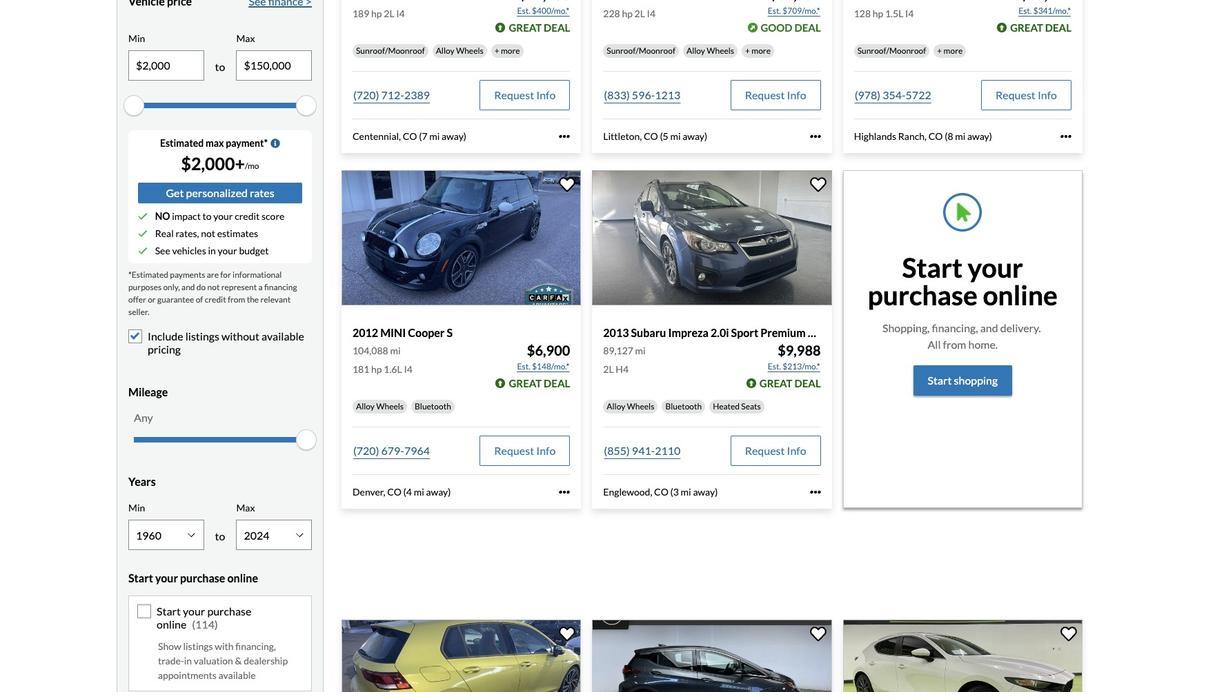 Task type: vqa. For each thing, say whether or not it's contained in the screenshot.
top 2023
no



Task type: locate. For each thing, give the bounding box(es) containing it.
deal down $213/mo.*
[[795, 377, 821, 390]]

0 horizontal spatial and
[[182, 282, 195, 292]]

co left (5
[[644, 130, 658, 142]]

sunroof/moonroof down '189 hp 2l i4'
[[356, 45, 425, 56]]

estimated
[[160, 137, 204, 149]]

+ more
[[495, 45, 520, 56], [745, 45, 771, 56], [937, 45, 963, 56]]

1 sunroof/moonroof from the left
[[356, 45, 425, 56]]

mileage button
[[128, 376, 312, 410]]

(720) left 679-
[[353, 444, 379, 457]]

1 horizontal spatial 2l
[[603, 363, 614, 375]]

white 2020 mazda mazda3 preferred hatchback fwd hatchback front-wheel drive automatic image
[[843, 621, 1083, 693]]

sunroof/moonroof
[[356, 45, 425, 56], [607, 45, 676, 56], [857, 45, 926, 56]]

hp right 228
[[622, 7, 633, 19]]

and inside shopping, financing, and delivery. all from home.
[[980, 322, 998, 335]]

ellipsis h image
[[559, 131, 570, 142], [1061, 131, 1072, 142], [559, 487, 570, 498], [810, 487, 821, 498]]

mi right '(7'
[[429, 130, 440, 142]]

1 more from the left
[[501, 45, 520, 56]]

1 vertical spatial check image
[[138, 229, 148, 238]]

2 horizontal spatial online
[[983, 280, 1058, 311]]

0 vertical spatial to
[[215, 60, 225, 73]]

0 vertical spatial credit
[[235, 210, 260, 222]]

info
[[536, 88, 556, 101], [787, 88, 806, 101], [1038, 88, 1057, 101], [536, 444, 556, 457], [787, 444, 806, 457]]

0 vertical spatial min
[[128, 32, 145, 44]]

ellipsis h image for highlands ranch, co (8 mi away)
[[1061, 131, 1072, 142]]

from inside shopping, financing, and delivery. all from home.
[[943, 338, 966, 352]]

and up home.
[[980, 322, 998, 335]]

(720) 679-7964
[[353, 444, 430, 457]]

1 vertical spatial start your purchase online
[[128, 572, 258, 585]]

2 bluetooth from the left
[[665, 401, 702, 412]]

0 horizontal spatial in
[[184, 656, 192, 668]]

1 vertical spatial min
[[128, 502, 145, 514]]

more
[[501, 45, 520, 56], [752, 45, 771, 56], [944, 45, 963, 56]]

3 + more from the left
[[937, 45, 963, 56]]

deal for (833) 596-1213
[[795, 21, 821, 33]]

include
[[148, 330, 183, 343]]

1 vertical spatial online
[[227, 572, 258, 585]]

financing, up all
[[932, 322, 978, 335]]

2l for 712-
[[384, 7, 394, 19]]

request info button for (720) 679-7964
[[480, 436, 570, 466]]

credit right of
[[205, 295, 226, 305]]

1 horizontal spatial from
[[943, 338, 966, 352]]

get
[[166, 186, 184, 199]]

1 horizontal spatial credit
[[235, 210, 260, 222]]

check image
[[138, 212, 148, 221], [138, 229, 148, 238]]

&
[[235, 656, 242, 668]]

centennial,
[[353, 130, 401, 142]]

0 horizontal spatial from
[[228, 295, 245, 305]]

(978) 354-5722
[[855, 88, 931, 101]]

(720) inside button
[[353, 444, 379, 457]]

request info button
[[480, 80, 570, 110], [730, 80, 821, 110], [981, 80, 1072, 110], [480, 436, 570, 466], [730, 436, 821, 466]]

0 vertical spatial (720)
[[353, 88, 379, 101]]

from down represent
[[228, 295, 245, 305]]

0 horizontal spatial more
[[501, 45, 520, 56]]

$341/mo.*
[[1033, 5, 1071, 16]]

gray 2021 chevrolet bolt ev lt fwd hatchback front-wheel drive automatic image
[[592, 621, 832, 693]]

listings down of
[[185, 330, 219, 343]]

2l left h4
[[603, 363, 614, 375]]

alloy
[[436, 45, 454, 56], [687, 45, 705, 56], [356, 401, 375, 412], [607, 401, 625, 412]]

away) for denver, co (4 mi away)
[[426, 486, 451, 498]]

and down payments
[[182, 282, 195, 292]]

1 horizontal spatial available
[[262, 330, 304, 343]]

good
[[761, 21, 793, 33]]

financing, up dealership
[[235, 641, 276, 653]]

real rates, not estimates
[[155, 228, 258, 239]]

est. $148/mo.* button
[[516, 360, 570, 374]]

info for (978) 354-5722
[[1038, 88, 1057, 101]]

1 vertical spatial from
[[943, 338, 966, 352]]

1 horizontal spatial + more
[[745, 45, 771, 56]]

away) right (4
[[426, 486, 451, 498]]

good deal
[[761, 21, 821, 33]]

to up real rates, not estimates
[[203, 210, 212, 222]]

deal for (978) 354-5722
[[1045, 21, 1072, 33]]

sunroof/moonroof down 1.5l
[[857, 45, 926, 56]]

co left (3
[[654, 486, 669, 498]]

104,088
[[353, 345, 388, 357]]

+ for 2389
[[495, 45, 499, 56]]

from
[[228, 295, 245, 305], [943, 338, 966, 352]]

deal down $709/mo.*
[[795, 21, 821, 33]]

est. inside $9,988 est. $213/mo.*
[[768, 361, 781, 372]]

(720) 712-2389 button
[[353, 80, 431, 110]]

start your purchase online up (114) at the left bottom of page
[[128, 572, 258, 585]]

est. left $341/mo.*
[[1019, 5, 1032, 16]]

shopping, financing, and delivery. all from home.
[[883, 322, 1043, 352]]

2 (720) from the top
[[353, 444, 379, 457]]

mi right (5
[[670, 130, 681, 142]]

0 horizontal spatial financing,
[[235, 641, 276, 653]]

in down real rates, not estimates
[[208, 245, 216, 257]]

est. left $213/mo.*
[[768, 361, 781, 372]]

1 vertical spatial (720)
[[353, 444, 379, 457]]

sunroof/moonroof for 596-
[[607, 45, 676, 56]]

request info for 1213
[[745, 88, 806, 101]]

away) for littleton, co (5 mi away)
[[683, 130, 707, 142]]

$6,900 est. $148/mo.*
[[517, 342, 570, 372]]

sport
[[731, 326, 758, 339]]

home.
[[968, 338, 998, 352]]

2 horizontal spatial + more
[[937, 45, 963, 56]]

est. up good
[[768, 5, 781, 16]]

request for (978) 354-5722
[[996, 88, 1036, 101]]

request info for 2110
[[745, 444, 806, 457]]

in
[[208, 245, 216, 257], [184, 656, 192, 668]]

89,127
[[603, 345, 633, 357]]

ellipsis h image
[[810, 131, 821, 142]]

co left (4
[[387, 486, 402, 498]]

bluetooth up 7964
[[415, 401, 451, 412]]

354-
[[883, 88, 906, 101]]

and
[[182, 282, 195, 292], [980, 322, 998, 335]]

1 bluetooth from the left
[[415, 401, 451, 412]]

i4 right 1.5l
[[905, 7, 914, 19]]

2 + from the left
[[745, 45, 750, 56]]

listings
[[185, 330, 219, 343], [183, 641, 213, 653]]

hp right 181
[[371, 363, 382, 375]]

est. left $148/mo.* at the bottom left
[[517, 361, 530, 372]]

in inside show listings with financing, trade-in valuation & dealership appointments available
[[184, 656, 192, 668]]

min down the years
[[128, 502, 145, 514]]

2 horizontal spatial sunroof/moonroof
[[857, 45, 926, 56]]

co left '(7'
[[403, 130, 417, 142]]

heated
[[713, 401, 740, 412]]

2013
[[603, 326, 629, 339]]

2 vertical spatial online
[[157, 618, 186, 632]]

0 horizontal spatial bluetooth
[[415, 401, 451, 412]]

great down est. $148/mo.* button
[[509, 377, 542, 390]]

away) right (3
[[693, 486, 718, 498]]

1 + from the left
[[495, 45, 499, 56]]

wheels
[[456, 45, 484, 56], [707, 45, 734, 56], [376, 401, 404, 412], [627, 401, 654, 412]]

subaru
[[631, 326, 666, 339]]

2.0i
[[711, 326, 729, 339]]

mi
[[429, 130, 440, 142], [670, 130, 681, 142], [955, 130, 966, 142], [390, 345, 401, 357], [635, 345, 646, 357], [414, 486, 424, 498], [681, 486, 691, 498]]

info for (833) 596-1213
[[787, 88, 806, 101]]

listings inside include listings without available pricing
[[185, 330, 219, 343]]

0 horizontal spatial available
[[218, 670, 256, 682]]

0 horizontal spatial online
[[157, 618, 186, 632]]

2012 mini cooper s hatchback front-wheel drive 6-speed manual image
[[342, 171, 581, 305]]

3 more from the left
[[944, 45, 963, 56]]

great down "est. $213/mo.*" button
[[760, 377, 793, 390]]

highlands
[[854, 130, 896, 142]]

mi inside the 104,088 mi 181 hp 1.6l i4
[[390, 345, 401, 357]]

0 vertical spatial check image
[[138, 212, 148, 221]]

your inside 'dropdown button'
[[155, 572, 178, 585]]

available down relevant
[[262, 330, 304, 343]]

listings for include
[[185, 330, 219, 343]]

/mo
[[245, 161, 259, 171]]

1 vertical spatial to
[[203, 210, 212, 222]]

are
[[207, 270, 219, 280]]

est. inside $6,900 est. $148/mo.*
[[517, 361, 530, 372]]

hp right "189"
[[371, 7, 382, 19]]

more for 2389
[[501, 45, 520, 56]]

your up delivery.
[[968, 252, 1023, 284]]

request for (720) 679-7964
[[494, 444, 534, 457]]

1 vertical spatial listings
[[183, 641, 213, 653]]

max down 'years' dropdown button
[[236, 502, 255, 514]]

request for (720) 712-2389
[[494, 88, 534, 101]]

1 (720) from the top
[[353, 88, 379, 101]]

1 horizontal spatial more
[[752, 45, 771, 56]]

2 sunroof/moonroof from the left
[[607, 45, 676, 56]]

request info button for (720) 712-2389
[[480, 80, 570, 110]]

Max text field
[[237, 51, 311, 80]]

not
[[201, 228, 215, 239], [207, 282, 220, 292]]

start your purchase online up with
[[157, 605, 251, 632]]

0 horizontal spatial +
[[495, 45, 499, 56]]

mi down mini
[[390, 345, 401, 357]]

info for (855) 941-2110
[[787, 444, 806, 457]]

(5
[[660, 130, 668, 142]]

impact
[[172, 210, 201, 222]]

228
[[603, 7, 620, 19]]

est. left $400/mo.*
[[517, 5, 530, 16]]

years
[[128, 476, 156, 489]]

in up appointments
[[184, 656, 192, 668]]

your up (114) at the left bottom of page
[[183, 605, 205, 618]]

0 vertical spatial available
[[262, 330, 304, 343]]

not up see vehicles in your budget
[[201, 228, 215, 239]]

request info
[[494, 88, 556, 101], [745, 88, 806, 101], [996, 88, 1057, 101], [494, 444, 556, 457], [745, 444, 806, 457]]

start your purchase online up shopping, financing, and delivery. all from home.
[[868, 252, 1058, 311]]

great deal
[[509, 21, 570, 33], [1010, 21, 1072, 33], [509, 377, 570, 390], [760, 377, 821, 390]]

check image up check image
[[138, 229, 148, 238]]

deal
[[544, 21, 570, 33], [795, 21, 821, 33], [1045, 21, 1072, 33], [544, 377, 570, 390], [795, 377, 821, 390]]

online
[[983, 280, 1058, 311], [227, 572, 258, 585], [157, 618, 186, 632]]

request
[[494, 88, 534, 101], [745, 88, 785, 101], [996, 88, 1036, 101], [494, 444, 534, 457], [745, 444, 785, 457]]

real
[[155, 228, 174, 239]]

from right all
[[943, 338, 966, 352]]

1 + more from the left
[[495, 45, 520, 56]]

2l
[[384, 7, 394, 19], [635, 7, 645, 19], [603, 363, 614, 375]]

deal down $400/mo.*
[[544, 21, 570, 33]]

1 vertical spatial in
[[184, 656, 192, 668]]

(720) for (720) 712-2389
[[353, 88, 379, 101]]

1 vertical spatial available
[[218, 670, 256, 682]]

1 vertical spatial not
[[207, 282, 220, 292]]

to up start your purchase online 'dropdown button'
[[215, 530, 225, 543]]

i4 right 228
[[647, 7, 656, 19]]

purchase inside 'dropdown button'
[[180, 572, 225, 585]]

check image
[[138, 246, 148, 256]]

to left max text box
[[215, 60, 225, 73]]

1 vertical spatial and
[[980, 322, 998, 335]]

2l for 596-
[[635, 7, 645, 19]]

not right do
[[207, 282, 220, 292]]

2 horizontal spatial +
[[937, 45, 942, 56]]

request info button for (978) 354-5722
[[981, 80, 1072, 110]]

(855) 941-2110
[[604, 444, 681, 457]]

(720) left 712-
[[353, 88, 379, 101]]

away) right '(7'
[[442, 130, 466, 142]]

0 vertical spatial financing,
[[932, 322, 978, 335]]

away) right (5
[[683, 130, 707, 142]]

0 vertical spatial max
[[236, 32, 255, 44]]

bluetooth left heated
[[665, 401, 702, 412]]

deal down $341/mo.*
[[1045, 21, 1072, 33]]

1 horizontal spatial online
[[227, 572, 258, 585]]

hp
[[371, 7, 382, 19], [622, 7, 633, 19], [873, 7, 883, 19], [371, 363, 382, 375]]

3 sunroof/moonroof from the left
[[857, 45, 926, 56]]

check image left no
[[138, 212, 148, 221]]

i4 right 1.6l
[[404, 363, 413, 375]]

1 horizontal spatial bluetooth
[[665, 401, 702, 412]]

1 vertical spatial max
[[236, 502, 255, 514]]

financing,
[[932, 322, 978, 335], [235, 641, 276, 653]]

financing, inside show listings with financing, trade-in valuation & dealership appointments available
[[235, 641, 276, 653]]

no impact to your credit score
[[155, 210, 285, 222]]

128
[[854, 7, 871, 19]]

any
[[134, 411, 153, 425]]

2 + more from the left
[[745, 45, 771, 56]]

2 horizontal spatial 2l
[[635, 7, 645, 19]]

0 horizontal spatial sunroof/moonroof
[[356, 45, 425, 56]]

596-
[[632, 88, 655, 101]]

est. $709/mo.*
[[768, 5, 820, 16]]

0 vertical spatial and
[[182, 282, 195, 292]]

0 vertical spatial in
[[208, 245, 216, 257]]

2l right 228
[[635, 7, 645, 19]]

min up min text box
[[128, 32, 145, 44]]

available down &
[[218, 670, 256, 682]]

2 horizontal spatial more
[[944, 45, 963, 56]]

mi inside 89,127 mi 2l h4
[[635, 345, 646, 357]]

1 horizontal spatial +
[[745, 45, 750, 56]]

est.
[[517, 5, 530, 16], [768, 5, 781, 16], [1019, 5, 1032, 16], [517, 361, 530, 372], [768, 361, 781, 372]]

0 horizontal spatial credit
[[205, 295, 226, 305]]

great deal down "est. $213/mo.*" button
[[760, 377, 821, 390]]

away) for centennial, co (7 mi away)
[[442, 130, 466, 142]]

1 horizontal spatial in
[[208, 245, 216, 257]]

request info for 5722
[[996, 88, 1057, 101]]

your up estimates
[[213, 210, 233, 222]]

0 vertical spatial listings
[[185, 330, 219, 343]]

min
[[128, 32, 145, 44], [128, 502, 145, 514]]

0 horizontal spatial 2l
[[384, 7, 394, 19]]

2110
[[655, 444, 681, 457]]

listings up valuation
[[183, 641, 213, 653]]

+ for 1213
[[745, 45, 750, 56]]

2 more from the left
[[752, 45, 771, 56]]

request for (833) 596-1213
[[745, 88, 785, 101]]

info for (720) 712-2389
[[536, 88, 556, 101]]

1 horizontal spatial and
[[980, 322, 998, 335]]

get personalized rates button
[[138, 183, 302, 203]]

1 horizontal spatial sunroof/moonroof
[[607, 45, 676, 56]]

denver,
[[353, 486, 385, 498]]

mi down subaru
[[635, 345, 646, 357]]

available inside show listings with financing, trade-in valuation & dealership appointments available
[[218, 670, 256, 682]]

max up max text box
[[236, 32, 255, 44]]

deal for (720) 712-2389
[[544, 21, 570, 33]]

0 horizontal spatial + more
[[495, 45, 520, 56]]

vehicles
[[172, 245, 206, 257]]

hp right the 128
[[873, 7, 883, 19]]

2l right "189"
[[384, 7, 394, 19]]

credit up estimates
[[235, 210, 260, 222]]

mi right (3
[[681, 486, 691, 498]]

your up 'show'
[[155, 572, 178, 585]]

blue 2013 subaru impreza 2.0i sport premium hatchback hatchback all-wheel drive continuously variable transmission image
[[592, 171, 832, 305]]

more for 1213
[[752, 45, 771, 56]]

i4 right "189"
[[396, 7, 405, 19]]

0 vertical spatial from
[[228, 295, 245, 305]]

1 vertical spatial purchase
[[180, 572, 225, 585]]

1 vertical spatial credit
[[205, 295, 226, 305]]

(720) inside button
[[353, 88, 379, 101]]

(833) 596-1213 button
[[603, 80, 681, 110]]

1 horizontal spatial financing,
[[932, 322, 978, 335]]

listings inside show listings with financing, trade-in valuation & dealership appointments available
[[183, 641, 213, 653]]

1 vertical spatial financing,
[[235, 641, 276, 653]]

sunroof/moonroof down 228 hp 2l i4
[[607, 45, 676, 56]]

$9,988 est. $213/mo.*
[[768, 342, 821, 372]]

only,
[[163, 282, 180, 292]]



Task type: describe. For each thing, give the bounding box(es) containing it.
(978) 354-5722 button
[[854, 80, 932, 110]]

(833) 596-1213
[[604, 88, 681, 101]]

listings for show
[[183, 641, 213, 653]]

delivery.
[[1000, 322, 1041, 335]]

0 vertical spatial purchase
[[868, 280, 978, 311]]

2 check image from the top
[[138, 229, 148, 238]]

ellipsis h image for englewood, co (3 mi away)
[[810, 487, 821, 498]]

without
[[221, 330, 259, 343]]

denver, co (4 mi away)
[[353, 486, 451, 498]]

available inside include listings without available pricing
[[262, 330, 304, 343]]

$6,900
[[527, 342, 570, 359]]

hp for (978)
[[873, 7, 883, 19]]

Min text field
[[129, 51, 203, 80]]

(4
[[403, 486, 412, 498]]

0 vertical spatial start your purchase online
[[868, 252, 1058, 311]]

(7
[[419, 130, 428, 142]]

i4 for 2389
[[396, 7, 405, 19]]

est. for (833) 596-1213
[[768, 5, 781, 16]]

score
[[262, 210, 285, 222]]

credit inside *estimated payments are for informational purposes only, and do not represent a financing offer or guarantee of credit from the relevant seller.
[[205, 295, 226, 305]]

away) for englewood, co (3 mi away)
[[693, 486, 718, 498]]

represent
[[221, 282, 257, 292]]

impreza
[[668, 326, 709, 339]]

info circle image
[[271, 138, 280, 148]]

189 hp 2l i4
[[353, 7, 405, 19]]

co for englewood, co (3 mi away)
[[654, 486, 669, 498]]

2 vertical spatial to
[[215, 530, 225, 543]]

mini
[[380, 326, 406, 339]]

$9,988
[[778, 342, 821, 359]]

deal down $148/mo.* at the bottom left
[[544, 377, 570, 390]]

1.6l
[[384, 363, 402, 375]]

712-
[[381, 88, 404, 101]]

i4 inside the 104,088 mi 181 hp 1.6l i4
[[404, 363, 413, 375]]

$400/mo.*
[[532, 5, 569, 16]]

see vehicles in your budget
[[155, 245, 269, 257]]

away) right (8
[[967, 130, 992, 142]]

est. $341/mo.* button
[[1018, 4, 1072, 18]]

1 check image from the top
[[138, 212, 148, 221]]

$148/mo.*
[[532, 361, 569, 372]]

7964
[[404, 444, 430, 457]]

(3
[[670, 486, 679, 498]]

max
[[206, 137, 224, 149]]

hp for (833)
[[622, 7, 633, 19]]

start inside button
[[928, 374, 952, 387]]

2 vertical spatial purchase
[[207, 605, 251, 618]]

bluetooth for $6,900
[[415, 401, 451, 412]]

request info button for (855) 941-2110
[[730, 436, 821, 466]]

a
[[258, 282, 263, 292]]

mi right (4
[[414, 486, 424, 498]]

2012
[[353, 326, 378, 339]]

(855) 941-2110 button
[[603, 436, 681, 466]]

estimates
[[217, 228, 258, 239]]

payments
[[170, 270, 205, 280]]

0 vertical spatial not
[[201, 228, 215, 239]]

financing
[[264, 282, 297, 292]]

heated seats
[[713, 401, 761, 412]]

trade-
[[158, 656, 184, 668]]

104,088 mi 181 hp 1.6l i4
[[353, 345, 413, 375]]

and inside *estimated payments are for informational purposes only, and do not represent a financing offer or guarantee of credit from the relevant seller.
[[182, 282, 195, 292]]

online inside 'dropdown button'
[[227, 572, 258, 585]]

2 max from the top
[[236, 502, 255, 514]]

start your purchase online inside 'dropdown button'
[[128, 572, 258, 585]]

*estimated
[[128, 270, 168, 280]]

3 + from the left
[[937, 45, 942, 56]]

(114)
[[192, 618, 218, 632]]

start your purchase online button
[[128, 562, 312, 596]]

of
[[196, 295, 203, 305]]

no
[[155, 210, 170, 222]]

start inside 'dropdown button'
[[128, 572, 153, 585]]

get personalized rates
[[166, 186, 274, 199]]

financing, inside shopping, financing, and delivery. all from home.
[[932, 322, 978, 335]]

bluetooth for $9,988
[[665, 401, 702, 412]]

info for (720) 679-7964
[[536, 444, 556, 457]]

show
[[158, 641, 181, 653]]

co for centennial, co (7 mi away)
[[403, 130, 417, 142]]

1 min from the top
[[128, 32, 145, 44]]

or
[[148, 295, 156, 305]]

from inside *estimated payments are for informational purposes only, and do not represent a financing offer or guarantee of credit from the relevant seller.
[[228, 295, 245, 305]]

ellipsis h image for centennial, co (7 mi away)
[[559, 131, 570, 142]]

+ more for 2389
[[495, 45, 520, 56]]

679-
[[381, 444, 404, 457]]

request info button for (833) 596-1213
[[730, 80, 821, 110]]

mi right (8
[[955, 130, 966, 142]]

est. $341/mo.*
[[1019, 5, 1071, 16]]

co left (8
[[929, 130, 943, 142]]

2 min from the top
[[128, 502, 145, 514]]

hp inside the 104,088 mi 181 hp 1.6l i4
[[371, 363, 382, 375]]

ranch,
[[898, 130, 927, 142]]

littleton,
[[603, 130, 642, 142]]

shopping,
[[883, 322, 930, 335]]

1 max from the top
[[236, 32, 255, 44]]

great deal down est. $148/mo.* button
[[509, 377, 570, 390]]

sunroof/moonroof for 354-
[[857, 45, 926, 56]]

request for (855) 941-2110
[[745, 444, 785, 457]]

est. $213/mo.* button
[[767, 360, 821, 374]]

i4 for 5722
[[905, 7, 914, 19]]

do
[[197, 282, 206, 292]]

not inside *estimated payments are for informational purposes only, and do not represent a financing offer or guarantee of credit from the relevant seller.
[[207, 282, 220, 292]]

5722
[[906, 88, 931, 101]]

appointments
[[158, 670, 217, 682]]

(833)
[[604, 88, 630, 101]]

shopping
[[954, 374, 998, 387]]

all
[[928, 338, 941, 352]]

see
[[155, 245, 170, 257]]

2013 subaru impreza 2.0i sport premium hatchback
[[603, 326, 861, 339]]

2 vertical spatial start your purchase online
[[157, 605, 251, 632]]

great deal down est. $400/mo.* button
[[509, 21, 570, 33]]

great down est. $341/mo.* button
[[1010, 21, 1043, 33]]

co for littleton, co (5 mi away)
[[644, 130, 658, 142]]

(720) for (720) 679-7964
[[353, 444, 379, 457]]

include listings without available pricing
[[148, 330, 304, 356]]

purposes
[[128, 282, 162, 292]]

guarantee
[[157, 295, 194, 305]]

(8
[[945, 130, 953, 142]]

englewood, co (3 mi away)
[[603, 486, 718, 498]]

request info for 7964
[[494, 444, 556, 457]]

valuation
[[194, 656, 233, 668]]

great deal down est. $341/mo.* button
[[1010, 21, 1072, 33]]

for
[[220, 270, 231, 280]]

payment*
[[226, 137, 268, 149]]

your down estimates
[[218, 245, 237, 257]]

pricing
[[148, 343, 181, 356]]

estimated max payment*
[[160, 137, 268, 149]]

2l inside 89,127 mi 2l h4
[[603, 363, 614, 375]]

0 vertical spatial online
[[983, 280, 1058, 311]]

budget
[[239, 245, 269, 257]]

pomelo yellow metallic 2022 volkswagen golf gti 2.0t autobahn fwd hatchback front-wheel drive 6-speed manual image
[[342, 621, 581, 693]]

hp for (720)
[[371, 7, 382, 19]]

co for denver, co (4 mi away)
[[387, 486, 402, 498]]

+ more for 1213
[[745, 45, 771, 56]]

est. for (978) 354-5722
[[1019, 5, 1032, 16]]

request info for 2389
[[494, 88, 556, 101]]

englewood,
[[603, 486, 652, 498]]

ellipsis h image for denver, co (4 mi away)
[[559, 487, 570, 498]]

offer
[[128, 295, 146, 305]]

2012 mini cooper s
[[353, 326, 453, 339]]

sunroof/moonroof for 712-
[[356, 45, 425, 56]]

89,127 mi 2l h4
[[603, 345, 646, 375]]

i4 for 1213
[[647, 7, 656, 19]]

great down est. $400/mo.* button
[[509, 21, 542, 33]]

(855)
[[604, 444, 630, 457]]

est. $709/mo.* button
[[767, 4, 821, 18]]

1.5l
[[885, 7, 903, 19]]

(720) 712-2389
[[353, 88, 430, 101]]

181
[[353, 363, 369, 375]]

est. for (720) 712-2389
[[517, 5, 530, 16]]

seats
[[741, 401, 761, 412]]



